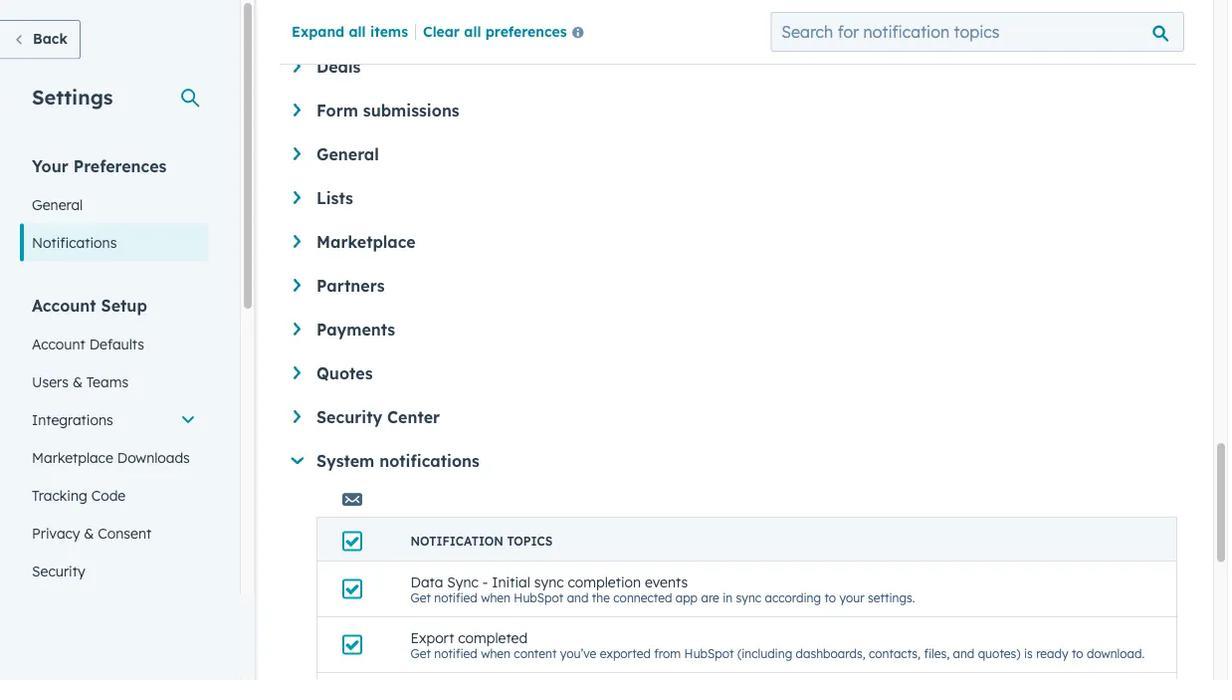 Task type: locate. For each thing, give the bounding box(es) containing it.
1 when from the top
[[481, 590, 511, 605]]

caret image inside security center dropdown button
[[294, 410, 301, 423]]

2 when from the top
[[481, 646, 511, 661]]

to right ready
[[1072, 646, 1084, 661]]

general down form
[[317, 144, 379, 164]]

notifications link
[[20, 224, 208, 261]]

sync right in
[[736, 590, 762, 605]]

1 vertical spatial account
[[32, 335, 85, 352]]

hubspot up content
[[514, 590, 564, 605]]

to
[[825, 590, 836, 605], [1072, 646, 1084, 661]]

1 vertical spatial and
[[953, 646, 975, 661]]

caret image inside quotes dropdown button
[[294, 366, 301, 379]]

when inside 'export completed get notified when content you've exported from hubspot (including dashboards, contacts, files, and quotes) is ready to download.'
[[481, 646, 511, 661]]

caret image inside general dropdown button
[[294, 147, 301, 160]]

when right sync
[[481, 590, 511, 605]]

users
[[32, 373, 69, 390]]

hubspot right the from
[[685, 646, 734, 661]]

account defaults link
[[20, 325, 208, 363]]

hubspot
[[514, 590, 564, 605], [685, 646, 734, 661]]

export
[[411, 629, 454, 646]]

marketplace up partners
[[317, 232, 416, 252]]

1 vertical spatial &
[[84, 524, 94, 542]]

quotes button
[[294, 363, 1178, 383]]

1 horizontal spatial sync
[[736, 590, 762, 605]]

back link
[[0, 20, 81, 59]]

3 caret image from the top
[[294, 410, 301, 423]]

0 vertical spatial when
[[481, 590, 511, 605]]

expand all items
[[292, 22, 408, 40]]

all
[[349, 22, 366, 40], [464, 22, 481, 40]]

2 all from the left
[[464, 22, 481, 40]]

and left the
[[567, 590, 589, 605]]

caret image left payments
[[294, 323, 301, 335]]

account
[[32, 295, 96, 315], [32, 335, 85, 352]]

general down your
[[32, 196, 83, 213]]

account up account defaults at left
[[32, 295, 96, 315]]

1 horizontal spatial &
[[84, 524, 94, 542]]

caret image inside marketplace dropdown button
[[294, 235, 301, 248]]

app
[[676, 590, 698, 605]]

notified
[[434, 590, 478, 605], [434, 646, 478, 661]]

account up users
[[32, 335, 85, 352]]

1 horizontal spatial security
[[317, 407, 382, 427]]

1 vertical spatial notified
[[434, 646, 478, 661]]

0 vertical spatial marketplace
[[317, 232, 416, 252]]

marketplace
[[317, 232, 416, 252], [32, 449, 113, 466]]

data
[[411, 573, 443, 590]]

in
[[723, 590, 733, 605]]

when inside data sync - initial sync completion events get notified when hubspot and the connected app are in sync according to your settings.
[[481, 590, 511, 605]]

caret image for system notifications
[[291, 457, 304, 464]]

caret image
[[294, 191, 301, 204], [294, 323, 301, 335], [294, 410, 301, 423]]

partners button
[[294, 276, 1178, 296]]

1 caret image from the top
[[294, 191, 301, 204]]

0 vertical spatial and
[[567, 590, 589, 605]]

0 horizontal spatial &
[[73, 373, 83, 390]]

0 vertical spatial notified
[[434, 590, 478, 605]]

& right users
[[73, 373, 83, 390]]

caret image
[[294, 60, 301, 73], [294, 104, 301, 116], [294, 147, 301, 160], [294, 235, 301, 248], [294, 279, 301, 292], [294, 366, 301, 379], [291, 457, 304, 464]]

1 all from the left
[[349, 22, 366, 40]]

caret image inside deals dropdown button
[[294, 60, 301, 73]]

get up export
[[411, 590, 431, 605]]

sync
[[447, 573, 479, 590]]

0 vertical spatial to
[[825, 590, 836, 605]]

-
[[483, 573, 488, 590]]

general inside your preferences "element"
[[32, 196, 83, 213]]

1 vertical spatial security
[[32, 562, 85, 579]]

1 vertical spatial hubspot
[[685, 646, 734, 661]]

submissions
[[363, 101, 460, 120]]

get
[[411, 590, 431, 605], [411, 646, 431, 661]]

tracking code
[[32, 486, 126, 504]]

system
[[317, 451, 375, 471]]

caret image left security center
[[294, 410, 301, 423]]

get inside 'export completed get notified when content you've exported from hubspot (including dashboards, contacts, files, and quotes) is ready to download.'
[[411, 646, 431, 661]]

hubspot inside data sync - initial sync completion events get notified when hubspot and the connected app are in sync according to your settings.
[[514, 590, 564, 605]]

caret image inside system notifications dropdown button
[[291, 457, 304, 464]]

get down data
[[411, 646, 431, 661]]

0 vertical spatial get
[[411, 590, 431, 605]]

caret image inside lists dropdown button
[[294, 191, 301, 204]]

general button
[[294, 144, 1178, 164]]

settings.
[[868, 590, 915, 605]]

sync
[[534, 573, 564, 590], [736, 590, 762, 605]]

0 vertical spatial &
[[73, 373, 83, 390]]

1 vertical spatial general
[[32, 196, 83, 213]]

1 vertical spatial marketplace
[[32, 449, 113, 466]]

all for expand
[[349, 22, 366, 40]]

caret image inside payments dropdown button
[[294, 323, 301, 335]]

marketplace inside account setup element
[[32, 449, 113, 466]]

caret image left lists
[[294, 191, 301, 204]]

marketplace for marketplace downloads
[[32, 449, 113, 466]]

marketplace down "integrations"
[[32, 449, 113, 466]]

1 vertical spatial when
[[481, 646, 511, 661]]

the
[[592, 590, 610, 605]]

security down privacy
[[32, 562, 85, 579]]

and inside 'export completed get notified when content you've exported from hubspot (including dashboards, contacts, files, and quotes) is ready to download.'
[[953, 646, 975, 661]]

when
[[481, 590, 511, 605], [481, 646, 511, 661]]

general link
[[20, 186, 208, 224]]

1 horizontal spatial marketplace
[[317, 232, 416, 252]]

items
[[370, 22, 408, 40]]

1 vertical spatial to
[[1072, 646, 1084, 661]]

notified down sync
[[434, 646, 478, 661]]

1 notified from the top
[[434, 590, 478, 605]]

account for account setup
[[32, 295, 96, 315]]

preferences
[[73, 156, 167, 176]]

back
[[33, 30, 68, 47]]

2 vertical spatial caret image
[[294, 410, 301, 423]]

account defaults
[[32, 335, 144, 352]]

all for clear
[[464, 22, 481, 40]]

deals
[[317, 57, 361, 77]]

0 horizontal spatial and
[[567, 590, 589, 605]]

initial
[[492, 573, 531, 590]]

0 vertical spatial account
[[32, 295, 96, 315]]

is
[[1024, 646, 1033, 661]]

1 horizontal spatial hubspot
[[685, 646, 734, 661]]

0 horizontal spatial general
[[32, 196, 83, 213]]

ready
[[1037, 646, 1069, 661]]

notified left -
[[434, 590, 478, 605]]

1 vertical spatial get
[[411, 646, 431, 661]]

sync right initial
[[534, 573, 564, 590]]

quotes)
[[978, 646, 1021, 661]]

1 horizontal spatial all
[[464, 22, 481, 40]]

& right privacy
[[84, 524, 94, 542]]

users & teams link
[[20, 363, 208, 401]]

general
[[317, 144, 379, 164], [32, 196, 83, 213]]

security up system
[[317, 407, 382, 427]]

marketplace downloads
[[32, 449, 190, 466]]

expand all items button
[[292, 22, 408, 40]]

all left items
[[349, 22, 366, 40]]

1 horizontal spatial and
[[953, 646, 975, 661]]

security center
[[317, 407, 440, 427]]

0 horizontal spatial hubspot
[[514, 590, 564, 605]]

are
[[701, 590, 720, 605]]

1 vertical spatial caret image
[[294, 323, 301, 335]]

and
[[567, 590, 589, 605], [953, 646, 975, 661]]

completion
[[568, 573, 641, 590]]

2 get from the top
[[411, 646, 431, 661]]

0 vertical spatial caret image
[[294, 191, 301, 204]]

0 horizontal spatial marketplace
[[32, 449, 113, 466]]

2 account from the top
[[32, 335, 85, 352]]

all right clear
[[464, 22, 481, 40]]

expand
[[292, 22, 345, 40]]

0 horizontal spatial sync
[[534, 573, 564, 590]]

security inside "link"
[[32, 562, 85, 579]]

system notifications button
[[291, 451, 1178, 471]]

0 horizontal spatial all
[[349, 22, 366, 40]]

2 notified from the top
[[434, 646, 478, 661]]

caret image for general
[[294, 147, 301, 160]]

(including
[[738, 646, 793, 661]]

security for security center
[[317, 407, 382, 427]]

0 horizontal spatial to
[[825, 590, 836, 605]]

caret image inside partners dropdown button
[[294, 279, 301, 292]]

notified inside 'export completed get notified when content you've exported from hubspot (including dashboards, contacts, files, and quotes) is ready to download.'
[[434, 646, 478, 661]]

security
[[317, 407, 382, 427], [32, 562, 85, 579]]

0 vertical spatial security
[[317, 407, 382, 427]]

1 get from the top
[[411, 590, 431, 605]]

& for users
[[73, 373, 83, 390]]

1 horizontal spatial to
[[1072, 646, 1084, 661]]

payments button
[[294, 320, 1178, 340]]

when left content
[[481, 646, 511, 661]]

downloads
[[117, 449, 190, 466]]

to left the your
[[825, 590, 836, 605]]

tracking
[[32, 486, 87, 504]]

all inside button
[[464, 22, 481, 40]]

0 horizontal spatial security
[[32, 562, 85, 579]]

caret image inside form submissions dropdown button
[[294, 104, 301, 116]]

0 vertical spatial hubspot
[[514, 590, 564, 605]]

1 account from the top
[[32, 295, 96, 315]]

defaults
[[89, 335, 144, 352]]

preferences
[[486, 22, 567, 40]]

&
[[73, 373, 83, 390], [84, 524, 94, 542]]

1 horizontal spatial general
[[317, 144, 379, 164]]

2 caret image from the top
[[294, 323, 301, 335]]

to inside 'export completed get notified when content you've exported from hubspot (including dashboards, contacts, files, and quotes) is ready to download.'
[[1072, 646, 1084, 661]]

your
[[32, 156, 69, 176]]

and right files, on the right bottom of the page
[[953, 646, 975, 661]]



Task type: vqa. For each thing, say whether or not it's contained in the screenshot.
the bottom and
yes



Task type: describe. For each thing, give the bounding box(es) containing it.
completed
[[458, 629, 528, 646]]

clear all preferences button
[[423, 21, 592, 45]]

contacts,
[[869, 646, 921, 661]]

clear all preferences
[[423, 22, 567, 40]]

security link
[[20, 552, 208, 590]]

account setup element
[[20, 294, 208, 590]]

content
[[514, 646, 557, 661]]

marketplace button
[[294, 232, 1178, 252]]

setup
[[101, 295, 147, 315]]

form submissions
[[317, 101, 460, 120]]

form
[[317, 101, 358, 120]]

to inside data sync - initial sync completion events get notified when hubspot and the connected app are in sync according to your settings.
[[825, 590, 836, 605]]

export completed get notified when content you've exported from hubspot (including dashboards, contacts, files, and quotes) is ready to download.
[[411, 629, 1145, 661]]

your preferences
[[32, 156, 167, 176]]

caret image for marketplace
[[294, 235, 301, 248]]

& for privacy
[[84, 524, 94, 542]]

deals button
[[294, 57, 1178, 77]]

and inside data sync - initial sync completion events get notified when hubspot and the connected app are in sync according to your settings.
[[567, 590, 589, 605]]

from
[[654, 646, 681, 661]]

code
[[91, 486, 126, 504]]

your preferences element
[[20, 155, 208, 261]]

privacy & consent
[[32, 524, 151, 542]]

get inside data sync - initial sync completion events get notified when hubspot and the connected app are in sync according to your settings.
[[411, 590, 431, 605]]

marketplace downloads link
[[20, 439, 208, 476]]

events
[[645, 573, 688, 590]]

topics
[[507, 534, 553, 549]]

caret image for form submissions
[[294, 104, 301, 116]]

system notifications
[[317, 451, 480, 471]]

notifications
[[32, 233, 117, 251]]

caret image for deals
[[294, 60, 301, 73]]

privacy
[[32, 524, 80, 542]]

consent
[[98, 524, 151, 542]]

quotes
[[317, 363, 373, 383]]

connected
[[614, 590, 672, 605]]

integrations button
[[20, 401, 208, 439]]

payments
[[317, 320, 395, 340]]

partners
[[317, 276, 385, 296]]

security center button
[[294, 407, 1178, 427]]

caret image for lists
[[294, 191, 301, 204]]

integrations
[[32, 411, 113, 428]]

dashboards,
[[796, 646, 866, 661]]

exported
[[600, 646, 651, 661]]

you've
[[560, 646, 597, 661]]

notified inside data sync - initial sync completion events get notified when hubspot and the connected app are in sync according to your settings.
[[434, 590, 478, 605]]

settings
[[32, 84, 113, 109]]

tracking code link
[[20, 476, 208, 514]]

clear
[[423, 22, 460, 40]]

center
[[387, 407, 440, 427]]

Search for notification topics search field
[[771, 12, 1185, 52]]

caret image for payments
[[294, 323, 301, 335]]

your
[[840, 590, 865, 605]]

notification topics
[[411, 534, 553, 549]]

data sync - initial sync completion events get notified when hubspot and the connected app are in sync according to your settings.
[[411, 573, 915, 605]]

users & teams
[[32, 373, 129, 390]]

account for account defaults
[[32, 335, 85, 352]]

marketplace for marketplace
[[317, 232, 416, 252]]

notifications
[[380, 451, 480, 471]]

0 vertical spatial general
[[317, 144, 379, 164]]

caret image for quotes
[[294, 366, 301, 379]]

lists
[[317, 188, 353, 208]]

lists button
[[294, 188, 1178, 208]]

form submissions button
[[294, 101, 1178, 120]]

hubspot inside 'export completed get notified when content you've exported from hubspot (including dashboards, contacts, files, and quotes) is ready to download.'
[[685, 646, 734, 661]]

account setup
[[32, 295, 147, 315]]

teams
[[86, 373, 129, 390]]

caret image for partners
[[294, 279, 301, 292]]

download.
[[1087, 646, 1145, 661]]

privacy & consent link
[[20, 514, 208, 552]]

security for security
[[32, 562, 85, 579]]

according
[[765, 590, 821, 605]]

notification
[[411, 534, 504, 549]]

files,
[[924, 646, 950, 661]]

caret image for security center
[[294, 410, 301, 423]]



